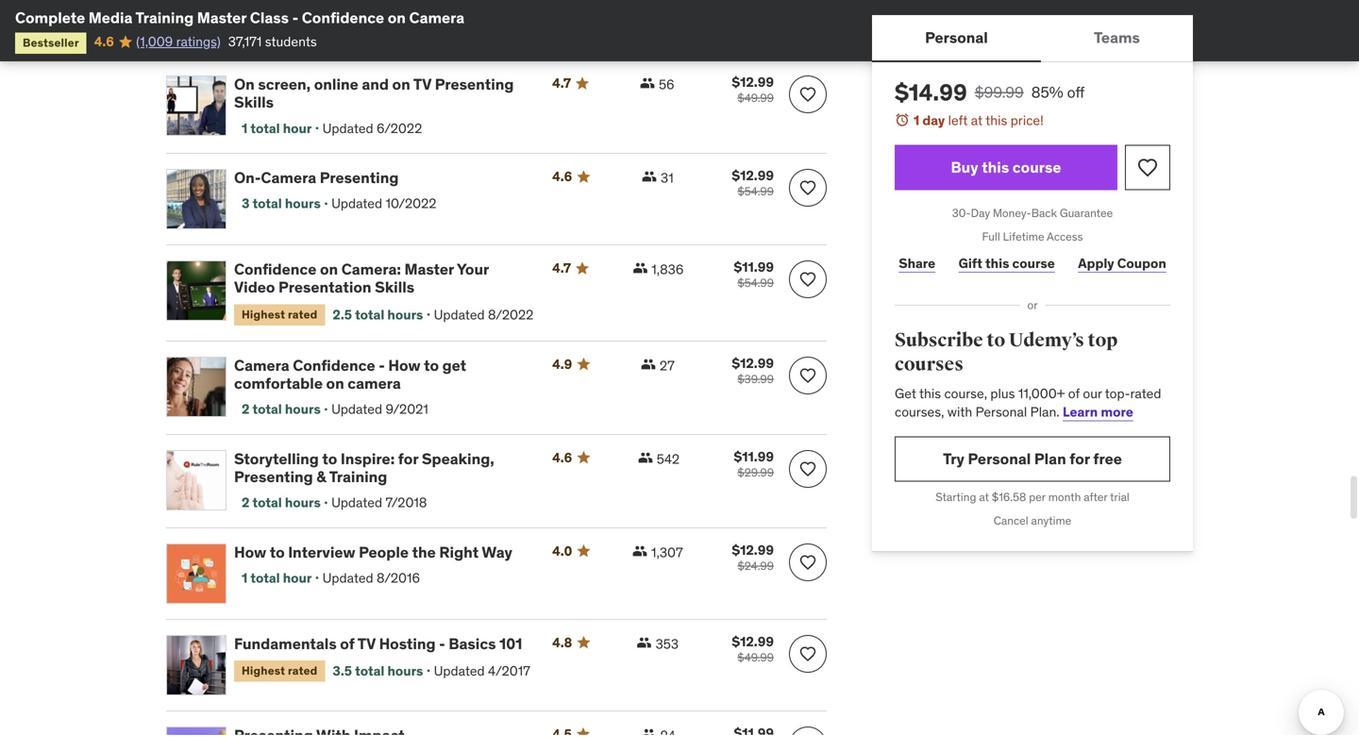 Task type: describe. For each thing, give the bounding box(es) containing it.
this for buy
[[982, 158, 1010, 177]]

&
[[317, 467, 326, 487]]

cancel
[[994, 513, 1029, 528]]

37,171
[[228, 33, 262, 50]]

1,836
[[652, 261, 684, 278]]

to for udemy's
[[987, 329, 1006, 352]]

ratings)
[[176, 33, 221, 50]]

updated for updated 4/2017
[[434, 663, 485, 680]]

4.8
[[553, 634, 573, 651]]

with
[[948, 404, 973, 421]]

hour for screen,
[[283, 120, 312, 137]]

way
[[482, 543, 513, 562]]

speaking,
[[422, 449, 495, 469]]

highest rated for confidence on camera: master your video presentation skills
[[242, 307, 318, 322]]

gift this course link
[[955, 245, 1060, 283]]

on inside on screen, online and on tv presenting skills
[[392, 75, 411, 94]]

free
[[1094, 449, 1123, 469]]

access
[[1047, 229, 1084, 244]]

$24.99
[[738, 559, 774, 573]]

camera:
[[342, 260, 401, 279]]

$49.99 for presenting
[[738, 91, 774, 105]]

10/2022
[[386, 195, 437, 212]]

1 up fundamentals
[[242, 570, 248, 587]]

updated 7/2018
[[332, 495, 427, 512]]

online
[[314, 75, 359, 94]]

apply
[[1079, 255, 1115, 272]]

$11.99 $54.99
[[734, 259, 774, 290]]

xsmall image for camera confidence - how to get comfortable on camera
[[641, 357, 656, 372]]

apply coupon button
[[1075, 245, 1171, 283]]

coupon
[[1118, 255, 1167, 272]]

off
[[1068, 83, 1085, 102]]

2 vertical spatial personal
[[968, 449, 1031, 469]]

updated for updated 10/2022
[[332, 195, 383, 212]]

wishlist image for how to interview people the right way
[[799, 553, 818, 572]]

- inside camera confidence - how to get comfortable on camera
[[379, 356, 385, 375]]

hours for confidence
[[285, 401, 321, 418]]

how to interview people the right way link
[[234, 543, 530, 562]]

xsmall image for on screen, online and on tv presenting skills
[[640, 76, 655, 91]]

xsmall image for how to interview people the right way
[[633, 544, 648, 559]]

get
[[443, 356, 467, 375]]

back
[[1032, 206, 1058, 221]]

rated for 101
[[288, 664, 318, 678]]

alarm image
[[895, 112, 910, 127]]

plan.
[[1031, 404, 1060, 421]]

anytime
[[1032, 513, 1072, 528]]

storytelling to inspire: for speaking, presenting & training link
[[234, 449, 530, 487]]

$12.99 for camera confidence - how to get comfortable on camera
[[732, 355, 774, 372]]

$12.99 $49.99 for presenting
[[732, 74, 774, 105]]

wishlist image for storytelling to inspire: for speaking, presenting & training
[[799, 460, 818, 479]]

3
[[242, 195, 250, 212]]

wishlist image for on screen, online and on tv presenting skills
[[799, 85, 818, 104]]

(1,009 ratings)
[[136, 33, 221, 50]]

101
[[500, 634, 523, 654]]

2 total hours for &
[[242, 495, 321, 512]]

confidence on camera: master your video presentation skills link
[[234, 260, 530, 297]]

updated 8/2022
[[434, 306, 534, 323]]

on screen, online and on tv presenting skills link
[[234, 75, 530, 112]]

0 horizontal spatial -
[[292, 8, 299, 27]]

of inside get this course, plus 11,000+ of our top-rated courses, with personal plan.
[[1069, 385, 1080, 402]]

0 vertical spatial 4.6
[[94, 33, 114, 50]]

highest for confidence on camera: master your video presentation skills
[[242, 307, 285, 322]]

to for inspire:
[[322, 449, 337, 469]]

personal inside 'button'
[[925, 28, 989, 47]]

$99.99
[[975, 83, 1024, 102]]

after
[[1084, 490, 1108, 505]]

video
[[234, 278, 275, 297]]

rated inside get this course, plus 11,000+ of our top-rated courses, with personal plan.
[[1131, 385, 1162, 402]]

3.5 total hours
[[333, 663, 423, 680]]

updated 6/2022
[[323, 120, 422, 137]]

updated for updated 8/2016
[[323, 570, 374, 587]]

bestseller
[[23, 35, 79, 50]]

top-
[[1106, 385, 1131, 402]]

or
[[1028, 298, 1038, 313]]

4.6 for on-camera presenting
[[553, 168, 573, 185]]

course for buy this course
[[1013, 158, 1062, 177]]

more
[[1101, 404, 1134, 421]]

total for updated 6/2022
[[251, 120, 280, 137]]

$54.99 for on-camera presenting
[[738, 184, 774, 199]]

6/2022
[[377, 120, 422, 137]]

0 horizontal spatial training
[[136, 8, 194, 27]]

updated 9/2021
[[332, 401, 429, 418]]

updated 4/2017
[[434, 663, 531, 680]]

0 vertical spatial camera
[[409, 8, 465, 27]]

camera confidence - how to get comfortable on camera
[[234, 356, 467, 393]]

plan
[[1035, 449, 1067, 469]]

our
[[1083, 385, 1103, 402]]

$54.99 for confidence on camera: master your video presentation skills
[[738, 276, 774, 290]]

full
[[983, 229, 1001, 244]]

2 vertical spatial -
[[439, 634, 445, 654]]

left
[[949, 112, 968, 129]]

courses
[[895, 353, 964, 376]]

tab list containing personal
[[873, 15, 1194, 62]]

1 total hour for to
[[242, 570, 312, 587]]

$49.99 for 101
[[738, 650, 774, 665]]

gift this course
[[959, 255, 1056, 272]]

month
[[1049, 490, 1082, 505]]

presenting inside storytelling to inspire: for speaking, presenting & training
[[234, 467, 313, 487]]

1 vertical spatial presenting
[[320, 168, 399, 187]]

hosting
[[379, 634, 436, 654]]

0 vertical spatial at
[[971, 112, 983, 129]]

12/2018
[[377, 26, 425, 43]]

542
[[657, 451, 680, 468]]

on
[[234, 75, 255, 94]]

updated for updated 8/2022
[[434, 306, 485, 323]]

try personal plan for free
[[943, 449, 1123, 469]]

$12.99 $24.99
[[732, 542, 774, 573]]

buy this course
[[951, 158, 1062, 177]]

media
[[89, 8, 133, 27]]

interview
[[288, 543, 356, 562]]

wishlist image for camera confidence - how to get comfortable on camera
[[799, 366, 818, 385]]

updated for updated 9/2021
[[332, 401, 383, 418]]

$12.99 for on-camera presenting
[[732, 167, 774, 184]]

complete media training master class - confidence on camera
[[15, 8, 465, 27]]

starting at $16.58 per month after trial cancel anytime
[[936, 490, 1130, 528]]

37,171 students
[[228, 33, 317, 50]]

on inside camera confidence - how to get comfortable on camera
[[326, 374, 344, 393]]

highest for fundamentals of tv hosting -  basics 101
[[242, 664, 285, 678]]

$12.99 for how to interview people the right way
[[732, 542, 774, 559]]

353
[[656, 636, 679, 653]]

apply coupon
[[1079, 255, 1167, 272]]

to inside camera confidence - how to get comfortable on camera
[[424, 356, 439, 375]]

1 down on
[[242, 120, 248, 137]]

starting
[[936, 490, 977, 505]]

$11.99 for storytelling to inspire: for speaking, presenting & training
[[734, 448, 774, 465]]

how inside camera confidence - how to get comfortable on camera
[[388, 356, 421, 375]]

teams
[[1094, 28, 1141, 47]]

to for interview
[[270, 543, 285, 562]]

xsmall image for on-camera presenting
[[642, 169, 657, 184]]



Task type: vqa. For each thing, say whether or not it's contained in the screenshot.
AT inside the Starting at $16.58 per month after trial Cancel anytime
yes



Task type: locate. For each thing, give the bounding box(es) containing it.
$54.99
[[738, 184, 774, 199], [738, 276, 774, 290]]

camera up on screen, online and on tv presenting skills link
[[409, 8, 465, 27]]

xsmall image left 1,307
[[633, 544, 648, 559]]

comfortable
[[234, 374, 323, 393]]

0 vertical spatial course
[[1013, 158, 1062, 177]]

2 1 total hour from the top
[[242, 120, 312, 137]]

camera up 3 total hours
[[261, 168, 316, 187]]

skills up 2.5 total hours
[[375, 278, 415, 297]]

1 vertical spatial $54.99
[[738, 276, 774, 290]]

skills
[[234, 93, 274, 112], [375, 278, 415, 297]]

for for speaking,
[[398, 449, 419, 469]]

confidence up students
[[302, 8, 385, 27]]

1 vertical spatial at
[[980, 490, 990, 505]]

xsmall image left 27
[[641, 357, 656, 372]]

on-camera presenting
[[234, 168, 399, 187]]

$11.99
[[734, 259, 774, 276], [734, 448, 774, 465]]

1 vertical spatial personal
[[976, 404, 1028, 421]]

to inside subscribe to udemy's top courses
[[987, 329, 1006, 352]]

at right the left
[[971, 112, 983, 129]]

training up updated 7/2018
[[329, 467, 388, 487]]

hour
[[283, 26, 312, 43], [283, 120, 312, 137], [283, 570, 312, 587]]

0 vertical spatial personal
[[925, 28, 989, 47]]

1 $12.99 $49.99 from the top
[[732, 74, 774, 105]]

tv right and
[[413, 75, 432, 94]]

2
[[242, 401, 250, 418], [242, 495, 250, 512]]

for inside storytelling to inspire: for speaking, presenting & training
[[398, 449, 419, 469]]

master for your
[[405, 260, 454, 279]]

confidence inside camera confidence - how to get comfortable on camera
[[293, 356, 376, 375]]

$49.99
[[738, 91, 774, 105], [738, 650, 774, 665]]

on up and
[[388, 8, 406, 27]]

0 vertical spatial 1 total hour
[[242, 26, 312, 43]]

2 $49.99 from the top
[[738, 650, 774, 665]]

1 for from the left
[[398, 449, 419, 469]]

at
[[971, 112, 983, 129], [980, 490, 990, 505]]

0 horizontal spatial skills
[[234, 93, 274, 112]]

$12.99 for fundamentals of tv hosting -  basics 101
[[732, 633, 774, 650]]

0 vertical spatial confidence
[[302, 8, 385, 27]]

1 horizontal spatial how
[[388, 356, 421, 375]]

udemy's
[[1009, 329, 1085, 352]]

screen,
[[258, 75, 311, 94]]

fundamentals of tv hosting -  basics 101 link
[[234, 634, 530, 654]]

updated for updated 6/2022
[[323, 120, 374, 137]]

11,000+
[[1019, 385, 1066, 402]]

0 vertical spatial $49.99
[[738, 91, 774, 105]]

1 vertical spatial master
[[405, 260, 454, 279]]

hour down screen,
[[283, 120, 312, 137]]

$12.99 right 31
[[732, 167, 774, 184]]

4.6
[[94, 33, 114, 50], [553, 168, 573, 185], [553, 449, 573, 466]]

- up updated 9/2021
[[379, 356, 385, 375]]

1 hour from the top
[[283, 26, 312, 43]]

6 wishlist image from the top
[[799, 645, 818, 664]]

2 vertical spatial 4.6
[[553, 449, 573, 466]]

$12.99 $49.99 for 101
[[732, 633, 774, 665]]

hour down interview
[[283, 570, 312, 587]]

updated down on screen, online and on tv presenting skills
[[323, 120, 374, 137]]

hours down &
[[285, 495, 321, 512]]

$49.99 up $12.99 $54.99
[[738, 91, 774, 105]]

1 vertical spatial 2 total hours
[[242, 495, 321, 512]]

top
[[1088, 329, 1118, 352]]

to left the get
[[424, 356, 439, 375]]

3.5
[[333, 663, 352, 680]]

1 vertical spatial highest rated
[[242, 664, 318, 678]]

tab list
[[873, 15, 1194, 62]]

camera
[[409, 8, 465, 27], [261, 168, 316, 187], [234, 356, 290, 375]]

$12.99 right 56
[[732, 74, 774, 91]]

updated down your
[[434, 306, 485, 323]]

5 $12.99 from the top
[[732, 633, 774, 650]]

1 vertical spatial training
[[329, 467, 388, 487]]

$12.99 $54.99
[[732, 167, 774, 199]]

0 vertical spatial $12.99 $49.99
[[732, 74, 774, 105]]

at left $16.58
[[980, 490, 990, 505]]

1
[[242, 26, 248, 43], [914, 112, 920, 129], [242, 120, 248, 137], [242, 570, 248, 587]]

highest down fundamentals
[[242, 664, 285, 678]]

2 vertical spatial hour
[[283, 570, 312, 587]]

1 wishlist image from the top
[[799, 85, 818, 104]]

1 $12.99 from the top
[[732, 74, 774, 91]]

how up 9/2021
[[388, 356, 421, 375]]

rated down presentation
[[288, 307, 318, 322]]

0 vertical spatial $54.99
[[738, 184, 774, 199]]

1 vertical spatial -
[[379, 356, 385, 375]]

2 highest from the top
[[242, 664, 285, 678]]

0 vertical spatial hour
[[283, 26, 312, 43]]

guarantee
[[1060, 206, 1114, 221]]

$12.99 $49.99 down $24.99
[[732, 633, 774, 665]]

rated down fundamentals
[[288, 664, 318, 678]]

1 $11.99 from the top
[[734, 259, 774, 276]]

0 horizontal spatial of
[[340, 634, 355, 654]]

xsmall image left 56
[[640, 76, 655, 91]]

2 course from the top
[[1013, 255, 1056, 272]]

1 total hour
[[242, 26, 312, 43], [242, 120, 312, 137], [242, 570, 312, 587]]

-
[[292, 8, 299, 27], [379, 356, 385, 375], [439, 634, 445, 654]]

2 total hours down comfortable
[[242, 401, 321, 418]]

master
[[197, 8, 247, 27], [405, 260, 454, 279]]

how to interview people the right way
[[234, 543, 513, 562]]

$54.99 up $11.99 $54.99
[[738, 184, 774, 199]]

1 $49.99 from the top
[[738, 91, 774, 105]]

1 vertical spatial confidence
[[234, 260, 317, 279]]

subscribe to udemy's top courses
[[895, 329, 1118, 376]]

1 vertical spatial 4.6
[[553, 168, 573, 185]]

how left interview
[[234, 543, 266, 562]]

confidence down the "2.5"
[[293, 356, 376, 375]]

to inside storytelling to inspire: for speaking, presenting & training
[[322, 449, 337, 469]]

$39.99
[[738, 372, 774, 387]]

updated up online
[[323, 26, 374, 43]]

4 wishlist image from the top
[[799, 460, 818, 479]]

1 $54.99 from the top
[[738, 184, 774, 199]]

course inside button
[[1013, 158, 1062, 177]]

2 for storytelling to inspire: for speaking, presenting & training
[[242, 495, 250, 512]]

85%
[[1032, 83, 1064, 102]]

this right gift
[[986, 255, 1010, 272]]

1 horizontal spatial for
[[1070, 449, 1090, 469]]

2 total hours down storytelling
[[242, 495, 321, 512]]

wishlist image
[[1137, 156, 1160, 179], [799, 270, 818, 289]]

1 right alarm image
[[914, 112, 920, 129]]

hours for camera
[[285, 195, 321, 212]]

2 down comfortable
[[242, 401, 250, 418]]

4.0
[[553, 543, 573, 560]]

1 vertical spatial $12.99 $49.99
[[732, 633, 774, 665]]

$16.58
[[992, 490, 1027, 505]]

0 horizontal spatial wishlist image
[[799, 270, 818, 289]]

1 vertical spatial wishlist image
[[799, 270, 818, 289]]

xsmall image left 31
[[642, 169, 657, 184]]

$12.99 down $29.99
[[732, 542, 774, 559]]

highest down video
[[242, 307, 285, 322]]

to left udemy's
[[987, 329, 1006, 352]]

3 wishlist image from the top
[[799, 366, 818, 385]]

0 vertical spatial of
[[1069, 385, 1080, 402]]

skills down 37,171
[[234, 93, 274, 112]]

31
[[661, 170, 674, 187]]

learn
[[1063, 404, 1098, 421]]

2 $54.99 from the top
[[738, 276, 774, 290]]

0 vertical spatial master
[[197, 8, 247, 27]]

1 vertical spatial how
[[234, 543, 266, 562]]

8/2022
[[488, 306, 534, 323]]

this down $99.99
[[986, 112, 1008, 129]]

personal inside get this course, plus 11,000+ of our top-rated courses, with personal plan.
[[976, 404, 1028, 421]]

skills for on
[[375, 278, 415, 297]]

on right and
[[392, 75, 411, 94]]

this inside button
[[982, 158, 1010, 177]]

course
[[1013, 158, 1062, 177], [1013, 255, 1056, 272]]

0 vertical spatial presenting
[[435, 75, 514, 94]]

$11.99 $29.99
[[734, 448, 774, 480]]

2 2 from the top
[[242, 495, 250, 512]]

confidence inside confidence on camera: master your video presentation skills
[[234, 260, 317, 279]]

$11.99 down $39.99
[[734, 448, 774, 465]]

0 vertical spatial tv
[[413, 75, 432, 94]]

of
[[1069, 385, 1080, 402], [340, 634, 355, 654]]

updated down "camera"
[[332, 401, 383, 418]]

on left camera:
[[320, 260, 338, 279]]

2 $12.99 $49.99 from the top
[[732, 633, 774, 665]]

rated
[[288, 307, 318, 322], [1131, 385, 1162, 402], [288, 664, 318, 678]]

1 highest from the top
[[242, 307, 285, 322]]

1 vertical spatial $11.99
[[734, 448, 774, 465]]

$54.99 up $12.99 $39.99
[[738, 276, 774, 290]]

0 vertical spatial wishlist image
[[1137, 156, 1160, 179]]

2 $12.99 from the top
[[732, 167, 774, 184]]

$12.99 right 27
[[732, 355, 774, 372]]

master inside confidence on camera: master your video presentation skills
[[405, 260, 454, 279]]

8/2016
[[377, 570, 420, 587]]

hour up screen,
[[283, 26, 312, 43]]

1 2 from the top
[[242, 401, 250, 418]]

1 total hour for screen,
[[242, 120, 312, 137]]

at inside the starting at $16.58 per month after trial cancel anytime
[[980, 490, 990, 505]]

for left "free"
[[1070, 449, 1090, 469]]

subscribe
[[895, 329, 984, 352]]

students
[[265, 33, 317, 50]]

for right 'inspire:' on the bottom left of page
[[398, 449, 419, 469]]

$12.99 for on screen, online and on tv presenting skills
[[732, 74, 774, 91]]

0 horizontal spatial how
[[234, 543, 266, 562]]

xsmall image down 353
[[642, 727, 657, 736]]

on left "camera"
[[326, 374, 344, 393]]

1 course from the top
[[1013, 158, 1062, 177]]

7/2018
[[386, 495, 427, 512]]

course down lifetime
[[1013, 255, 1056, 272]]

- left basics
[[439, 634, 445, 654]]

2 vertical spatial rated
[[288, 664, 318, 678]]

total for updated 8/2022
[[355, 306, 385, 323]]

try personal plan for free link
[[895, 437, 1171, 482]]

confidence down 3 total hours
[[234, 260, 317, 279]]

courses,
[[895, 404, 945, 421]]

course for gift this course
[[1013, 255, 1056, 272]]

hours down on-camera presenting
[[285, 195, 321, 212]]

rated for presentation
[[288, 307, 318, 322]]

4.9
[[553, 356, 573, 373]]

0 horizontal spatial presenting
[[234, 467, 313, 487]]

highest rated down fundamentals
[[242, 664, 318, 678]]

0 vertical spatial highest rated
[[242, 307, 318, 322]]

camera
[[348, 374, 401, 393]]

wishlist image
[[799, 85, 818, 104], [799, 178, 818, 197], [799, 366, 818, 385], [799, 460, 818, 479], [799, 553, 818, 572], [799, 645, 818, 664]]

fundamentals
[[234, 634, 337, 654]]

0 horizontal spatial master
[[197, 8, 247, 27]]

total for updated 4/2017
[[355, 663, 385, 680]]

2 down storytelling
[[242, 495, 250, 512]]

2 wishlist image from the top
[[799, 178, 818, 197]]

1 vertical spatial skills
[[375, 278, 415, 297]]

1 horizontal spatial -
[[379, 356, 385, 375]]

day
[[923, 112, 946, 129]]

0 vertical spatial 2
[[242, 401, 250, 418]]

2 hour from the top
[[283, 120, 312, 137]]

0 vertical spatial highest
[[242, 307, 285, 322]]

tv inside on screen, online and on tv presenting skills
[[413, 75, 432, 94]]

0 vertical spatial how
[[388, 356, 421, 375]]

$12.99 down $24.99
[[732, 633, 774, 650]]

0 vertical spatial training
[[136, 8, 194, 27]]

5 wishlist image from the top
[[799, 553, 818, 572]]

30-
[[953, 206, 971, 221]]

share button
[[895, 245, 940, 283]]

how
[[388, 356, 421, 375], [234, 543, 266, 562]]

training inside storytelling to inspire: for speaking, presenting & training
[[329, 467, 388, 487]]

plus
[[991, 385, 1016, 402]]

personal down plus
[[976, 404, 1028, 421]]

2 horizontal spatial presenting
[[435, 75, 514, 94]]

hours down confidence on camera: master your video presentation skills "link"
[[388, 306, 423, 323]]

0 horizontal spatial tv
[[358, 634, 376, 654]]

of left our on the right of the page
[[1069, 385, 1080, 402]]

hours down hosting
[[388, 663, 423, 680]]

updated 10/2022
[[332, 195, 437, 212]]

1 vertical spatial camera
[[261, 168, 316, 187]]

share
[[899, 255, 936, 272]]

master left your
[[405, 260, 454, 279]]

wishlist image for on-camera presenting
[[799, 178, 818, 197]]

tv up 3.5 total hours
[[358, 634, 376, 654]]

1 4.7 from the top
[[553, 75, 571, 92]]

$54.99 inside $12.99 $54.99
[[738, 184, 774, 199]]

2 horizontal spatial -
[[439, 634, 445, 654]]

hour for to
[[283, 570, 312, 587]]

highest rated for fundamentals of tv hosting -  basics 101
[[242, 664, 318, 678]]

$14.99 $99.99 85% off
[[895, 78, 1085, 107]]

this right buy
[[982, 158, 1010, 177]]

0 vertical spatial 4.7
[[553, 75, 571, 92]]

(1,009
[[136, 33, 173, 50]]

1 vertical spatial hour
[[283, 120, 312, 137]]

buy this course button
[[895, 145, 1118, 190]]

0 vertical spatial skills
[[234, 93, 274, 112]]

camera down video
[[234, 356, 290, 375]]

updated down how to interview people the right way
[[323, 570, 374, 587]]

3 1 total hour from the top
[[242, 570, 312, 587]]

1 vertical spatial $49.99
[[738, 650, 774, 665]]

on screen, online and on tv presenting skills
[[234, 75, 514, 112]]

0 vertical spatial $11.99
[[734, 259, 774, 276]]

1 horizontal spatial skills
[[375, 278, 415, 297]]

personal up '$14.99'
[[925, 28, 989, 47]]

4 $12.99 from the top
[[732, 542, 774, 559]]

1 vertical spatial 1 total hour
[[242, 120, 312, 137]]

updated
[[323, 26, 374, 43], [323, 120, 374, 137], [332, 195, 383, 212], [434, 306, 485, 323], [332, 401, 383, 418], [332, 495, 383, 512], [323, 570, 374, 587], [434, 663, 485, 680]]

1 vertical spatial of
[[340, 634, 355, 654]]

1 highest rated from the top
[[242, 307, 318, 322]]

rated up more
[[1131, 385, 1162, 402]]

0 vertical spatial rated
[[288, 307, 318, 322]]

updated 8/2016
[[323, 570, 420, 587]]

of up 3.5
[[340, 634, 355, 654]]

1 horizontal spatial of
[[1069, 385, 1080, 402]]

this up courses,
[[920, 385, 942, 402]]

updated down basics
[[434, 663, 485, 680]]

2 highest rated from the top
[[242, 664, 318, 678]]

xsmall image for fundamentals of tv hosting -  basics 101
[[637, 635, 652, 650]]

4/2017
[[488, 663, 531, 680]]

presenting inside on screen, online and on tv presenting skills
[[435, 75, 514, 94]]

4.7 for on screen, online and on tv presenting skills
[[553, 75, 571, 92]]

xsmall image left the '542'
[[638, 450, 653, 465]]

$12.99
[[732, 74, 774, 91], [732, 167, 774, 184], [732, 355, 774, 372], [732, 542, 774, 559], [732, 633, 774, 650]]

personal up $16.58
[[968, 449, 1031, 469]]

2 total hours for comfortable
[[242, 401, 321, 418]]

$11.99 for confidence on camera: master your video presentation skills
[[734, 259, 774, 276]]

$49.99 right 353
[[738, 650, 774, 665]]

total for updated 10/2022
[[253, 195, 282, 212]]

master for class
[[197, 8, 247, 27]]

1 vertical spatial rated
[[1131, 385, 1162, 402]]

1 1 total hour from the top
[[242, 26, 312, 43]]

3 total hours
[[242, 195, 321, 212]]

on inside confidence on camera: master your video presentation skills
[[320, 260, 338, 279]]

on-camera presenting link
[[234, 168, 530, 187]]

updated down on-camera presenting link
[[332, 195, 383, 212]]

2 vertical spatial 1 total hour
[[242, 570, 312, 587]]

learn more
[[1063, 404, 1134, 421]]

0 vertical spatial -
[[292, 8, 299, 27]]

1 horizontal spatial wishlist image
[[1137, 156, 1160, 179]]

1 left class
[[242, 26, 248, 43]]

$11.99 down $12.99 $54.99
[[734, 259, 774, 276]]

27
[[660, 357, 675, 374]]

1 vertical spatial 4.7
[[553, 260, 571, 277]]

2 vertical spatial confidence
[[293, 356, 376, 375]]

total for updated 8/2016
[[251, 570, 280, 587]]

highest
[[242, 307, 285, 322], [242, 664, 285, 678]]

to left interview
[[270, 543, 285, 562]]

and
[[362, 75, 389, 94]]

storytelling to inspire: for speaking, presenting & training
[[234, 449, 495, 487]]

1 vertical spatial tv
[[358, 634, 376, 654]]

0 horizontal spatial for
[[398, 449, 419, 469]]

xsmall image
[[633, 261, 648, 276]]

to left 'inspire:' on the bottom left of page
[[322, 449, 337, 469]]

1,307
[[652, 544, 683, 561]]

camera inside camera confidence - how to get comfortable on camera
[[234, 356, 290, 375]]

trial
[[1111, 490, 1130, 505]]

2 for from the left
[[1070, 449, 1090, 469]]

$54.99 inside $11.99 $54.99
[[738, 276, 774, 290]]

complete
[[15, 8, 85, 27]]

money-
[[993, 206, 1032, 221]]

total for updated 7/2018
[[253, 495, 282, 512]]

skills inside confidence on camera: master your video presentation skills
[[375, 278, 415, 297]]

1 horizontal spatial training
[[329, 467, 388, 487]]

1 horizontal spatial presenting
[[320, 168, 399, 187]]

1 vertical spatial course
[[1013, 255, 1056, 272]]

for for free
[[1070, 449, 1090, 469]]

- up students
[[292, 8, 299, 27]]

2 $11.99 from the top
[[734, 448, 774, 465]]

wishlist image for fundamentals of tv hosting -  basics 101
[[799, 645, 818, 664]]

2 4.7 from the top
[[553, 260, 571, 277]]

2 2 total hours from the top
[[242, 495, 321, 512]]

skills inside on screen, online and on tv presenting skills
[[234, 93, 274, 112]]

this for get
[[920, 385, 942, 402]]

2 vertical spatial camera
[[234, 356, 290, 375]]

3 hour from the top
[[283, 570, 312, 587]]

updated down storytelling to inspire: for speaking, presenting & training
[[332, 495, 383, 512]]

this inside get this course, plus 11,000+ of our top-rated courses, with personal plan.
[[920, 385, 942, 402]]

this for gift
[[986, 255, 1010, 272]]

master up 37,171
[[197, 8, 247, 27]]

$12.99 $49.99 right 56
[[732, 74, 774, 105]]

1 vertical spatial highest
[[242, 664, 285, 678]]

fundamentals of tv hosting -  basics 101
[[234, 634, 523, 654]]

4.6 for storytelling to inspire: for speaking, presenting & training
[[553, 449, 573, 466]]

skills for screen,
[[234, 93, 274, 112]]

total for updated 9/2021
[[253, 401, 282, 418]]

highest rated down video
[[242, 307, 318, 322]]

course,
[[945, 385, 988, 402]]

1 horizontal spatial master
[[405, 260, 454, 279]]

2 vertical spatial presenting
[[234, 467, 313, 487]]

updated for updated 7/2018
[[332, 495, 383, 512]]

hours for to
[[285, 495, 321, 512]]

right
[[439, 543, 479, 562]]

hours down comfortable
[[285, 401, 321, 418]]

day
[[971, 206, 991, 221]]

learn more link
[[1063, 404, 1134, 421]]

xsmall image
[[640, 76, 655, 91], [642, 169, 657, 184], [641, 357, 656, 372], [638, 450, 653, 465], [633, 544, 648, 559], [637, 635, 652, 650], [642, 727, 657, 736]]

xsmall image left 353
[[637, 635, 652, 650]]

1 horizontal spatial tv
[[413, 75, 432, 94]]

training up (1,009
[[136, 8, 194, 27]]

2 for camera confidence - how to get comfortable on camera
[[242, 401, 250, 418]]

this
[[986, 112, 1008, 129], [982, 158, 1010, 177], [986, 255, 1010, 272], [920, 385, 942, 402]]

course up back
[[1013, 158, 1062, 177]]

xsmall image for storytelling to inspire: for speaking, presenting & training
[[638, 450, 653, 465]]

3 $12.99 from the top
[[732, 355, 774, 372]]

56
[[659, 76, 675, 93]]

0 vertical spatial 2 total hours
[[242, 401, 321, 418]]

confidence on camera: master your video presentation skills
[[234, 260, 489, 297]]

1 vertical spatial 2
[[242, 495, 250, 512]]

4.7 for confidence on camera: master your video presentation skills
[[553, 260, 571, 277]]

1 2 total hours from the top
[[242, 401, 321, 418]]



